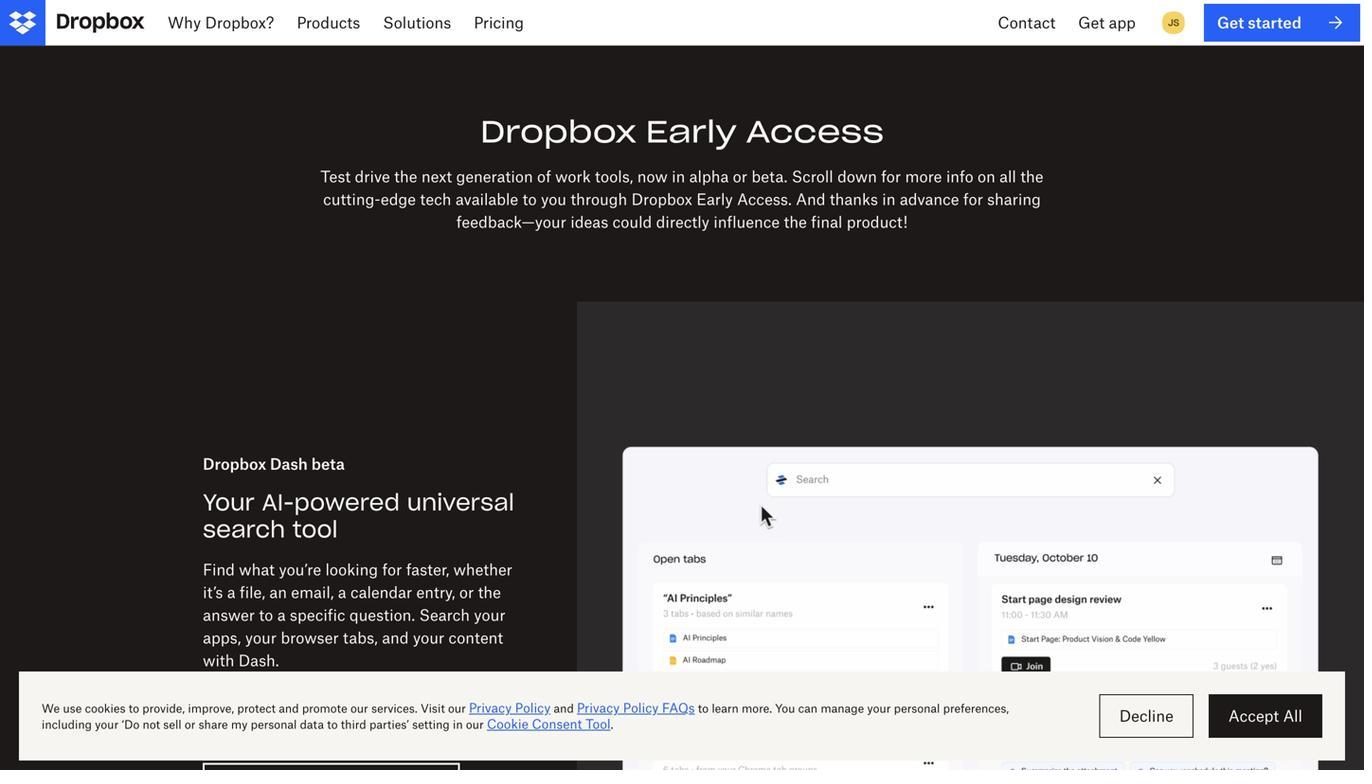 Task type: vqa. For each thing, say whether or not it's contained in the screenshot.
A woman speaking into a desktop microphone image
no



Task type: describe. For each thing, give the bounding box(es) containing it.
an
[[269, 583, 287, 602]]

what
[[239, 560, 275, 579]]

your
[[203, 488, 255, 517]]

question.
[[350, 606, 415, 624]]

dropbox dash beta
[[203, 455, 345, 473]]

the down and in the right top of the page
[[784, 213, 807, 231]]

why dropbox?
[[168, 13, 274, 32]]

beta
[[312, 455, 345, 473]]

app
[[1109, 13, 1136, 32]]

tool
[[293, 515, 338, 544]]

contact
[[998, 13, 1056, 32]]

the inside find what you're looking for faster, whether it's a file, an email, a calendar entry, or the answer to a specific question. search your apps, your browser tabs, and your content with dash.
[[478, 583, 501, 602]]

through
[[571, 190, 628, 208]]

dash.
[[239, 651, 279, 670]]

macos
[[203, 712, 257, 731]]

down
[[838, 167, 877, 186]]

entry,
[[417, 583, 455, 602]]

js button
[[1159, 8, 1189, 38]]

search
[[203, 515, 285, 544]]

1 horizontal spatial a
[[277, 606, 286, 624]]

dropbox for dropbox dash beta
[[203, 455, 266, 473]]

thanks
[[830, 190, 878, 208]]

why dropbox? button
[[156, 0, 286, 45]]

english
[[279, 712, 332, 731]]

contact button
[[987, 0, 1067, 45]]

test
[[321, 167, 351, 186]]

influence
[[714, 213, 780, 231]]

in up english
[[274, 689, 288, 708]]

windows
[[424, 689, 491, 708]]

products button
[[286, 0, 372, 45]]

0 vertical spatial early
[[646, 112, 737, 151]]

in left english
[[261, 712, 275, 731]]

test drive the next generation of work tools, now in alpha or beta. scroll down for more info on all the cutting-edge tech available to you through dropbox early access. and thanks in advance for sharing feedback—your ideas could directly influence the final product!
[[321, 167, 1044, 231]]

search
[[419, 606, 470, 624]]

get started
[[1218, 13, 1302, 32]]

on inside currently in beta. available on windows and macos in english only.
[[402, 689, 420, 708]]

dropbox for dropbox early access
[[480, 112, 637, 151]]

advance
[[900, 190, 960, 208]]

more
[[905, 167, 942, 186]]

work
[[555, 167, 591, 186]]

on inside test drive the next generation of work tools, now in alpha or beta. scroll down for more info on all the cutting-edge tech available to you through dropbox early access. and thanks in advance for sharing feedback—your ideas could directly influence the final product!
[[978, 167, 996, 186]]

and
[[796, 190, 826, 208]]

dropbox early access
[[480, 112, 884, 151]]

in right now
[[672, 167, 685, 186]]

or inside test drive the next generation of work tools, now in alpha or beta. scroll down for more info on all the cutting-edge tech available to you through dropbox early access. and thanks in advance for sharing feedback—your ideas could directly influence the final product!
[[733, 167, 748, 186]]

alpha
[[690, 167, 729, 186]]

universal
[[407, 488, 515, 517]]

1 vertical spatial for
[[964, 190, 984, 208]]

beta. inside currently in beta. available on windows and macos in english only.
[[292, 689, 328, 708]]

you're
[[279, 560, 321, 579]]

with
[[203, 651, 235, 670]]

2 horizontal spatial your
[[474, 606, 506, 624]]

2 horizontal spatial a
[[338, 583, 347, 602]]

get started link
[[1204, 4, 1361, 42]]

pricing link
[[463, 0, 535, 45]]

started
[[1248, 13, 1302, 32]]

drive
[[355, 167, 390, 186]]

solutions button
[[372, 0, 463, 45]]

product!
[[847, 213, 908, 231]]

could
[[613, 213, 652, 231]]

available
[[332, 689, 398, 708]]

now
[[638, 167, 668, 186]]

get app button
[[1067, 0, 1148, 45]]



Task type: locate. For each thing, give the bounding box(es) containing it.
in up product!
[[883, 190, 896, 208]]

get for get app
[[1079, 13, 1105, 32]]

the
[[394, 167, 417, 186], [1021, 167, 1044, 186], [784, 213, 807, 231], [478, 583, 501, 602]]

1 vertical spatial to
[[259, 606, 273, 624]]

find
[[203, 560, 235, 579]]

looking
[[326, 560, 378, 579]]

2 vertical spatial dropbox
[[203, 455, 266, 473]]

1 horizontal spatial get
[[1218, 13, 1245, 32]]

powered
[[294, 488, 400, 517]]

1 horizontal spatial for
[[882, 167, 901, 186]]

1 horizontal spatial on
[[978, 167, 996, 186]]

1 horizontal spatial and
[[495, 689, 522, 708]]

dropbox?
[[205, 13, 274, 32]]

0 vertical spatial beta.
[[752, 167, 788, 186]]

dropbox down now
[[632, 190, 693, 208]]

your up content
[[474, 606, 506, 624]]

0 vertical spatial on
[[978, 167, 996, 186]]

0 horizontal spatial on
[[402, 689, 420, 708]]

only.
[[337, 712, 369, 731]]

1 vertical spatial dropbox
[[632, 190, 693, 208]]

for up calendar
[[382, 560, 402, 579]]

dropbox up your
[[203, 455, 266, 473]]

to down an
[[259, 606, 273, 624]]

dropbox up of
[[480, 112, 637, 151]]

currently in beta. available on windows and macos in english only.
[[203, 689, 522, 731]]

for inside find what you're looking for faster, whether it's a file, an email, a calendar entry, or the answer to a specific question. search your apps, your browser tabs, and your content with dash.
[[382, 560, 402, 579]]

1 horizontal spatial beta.
[[752, 167, 788, 186]]

edge
[[381, 190, 416, 208]]

a down an
[[277, 606, 286, 624]]

and
[[382, 629, 409, 647], [495, 689, 522, 708]]

your down search
[[413, 629, 445, 647]]

get left app
[[1079, 13, 1105, 32]]

0 horizontal spatial to
[[259, 606, 273, 624]]

2 vertical spatial for
[[382, 560, 402, 579]]

a
[[227, 583, 236, 602], [338, 583, 347, 602], [277, 606, 286, 624]]

1 vertical spatial on
[[402, 689, 420, 708]]

to left the you
[[523, 190, 537, 208]]

it's
[[203, 583, 223, 602]]

0 vertical spatial or
[[733, 167, 748, 186]]

browser
[[281, 629, 339, 647]]

currently
[[203, 689, 270, 708]]

0 horizontal spatial get
[[1079, 13, 1105, 32]]

final
[[811, 213, 843, 231]]

and inside find what you're looking for faster, whether it's a file, an email, a calendar entry, or the answer to a specific question. search your apps, your browser tabs, and your content with dash.
[[382, 629, 409, 647]]

a right it's
[[227, 583, 236, 602]]

in
[[672, 167, 685, 186], [883, 190, 896, 208], [274, 689, 288, 708], [261, 712, 275, 731]]

1 vertical spatial beta.
[[292, 689, 328, 708]]

feedback—your
[[457, 213, 567, 231]]

tabs,
[[343, 629, 378, 647]]

0 vertical spatial to
[[523, 190, 537, 208]]

get for get started
[[1218, 13, 1245, 32]]

products
[[297, 13, 360, 32]]

to inside test drive the next generation of work tools, now in alpha or beta. scroll down for more info on all the cutting-edge tech available to you through dropbox early access. and thanks in advance for sharing feedback—your ideas could directly influence the final product!
[[523, 190, 537, 208]]

ai-
[[262, 488, 294, 517]]

pricing
[[474, 13, 524, 32]]

to
[[523, 190, 537, 208], [259, 606, 273, 624]]

1 vertical spatial or
[[460, 583, 474, 602]]

0 vertical spatial for
[[882, 167, 901, 186]]

get left started
[[1218, 13, 1245, 32]]

the down whether
[[478, 583, 501, 602]]

next
[[422, 167, 452, 186]]

beta. up english
[[292, 689, 328, 708]]

1 horizontal spatial your
[[413, 629, 445, 647]]

1 horizontal spatial to
[[523, 190, 537, 208]]

0 horizontal spatial your
[[245, 629, 277, 647]]

or inside find what you're looking for faster, whether it's a file, an email, a calendar entry, or the answer to a specific question. search your apps, your browser tabs, and your content with dash.
[[460, 583, 474, 602]]

answer
[[203, 606, 255, 624]]

0 horizontal spatial for
[[382, 560, 402, 579]]

early inside test drive the next generation of work tools, now in alpha or beta. scroll down for more info on all the cutting-edge tech available to you through dropbox early access. and thanks in advance for sharing feedback—your ideas could directly influence the final product!
[[697, 190, 733, 208]]

the right all
[[1021, 167, 1044, 186]]

solutions
[[383, 13, 451, 32]]

get app
[[1079, 13, 1136, 32]]

find what you're looking for faster, whether it's a file, an email, a calendar entry, or the answer to a specific question. search your apps, your browser tabs, and your content with dash.
[[203, 560, 513, 670]]

dropbox inside test drive the next generation of work tools, now in alpha or beta. scroll down for more info on all the cutting-edge tech available to you through dropbox early access. and thanks in advance for sharing feedback—your ideas could directly influence the final product!
[[632, 190, 693, 208]]

apps,
[[203, 629, 241, 647]]

beta. up access.
[[752, 167, 788, 186]]

early down alpha
[[697, 190, 733, 208]]

0 vertical spatial and
[[382, 629, 409, 647]]

1 vertical spatial and
[[495, 689, 522, 708]]

0 horizontal spatial and
[[382, 629, 409, 647]]

2 horizontal spatial for
[[964, 190, 984, 208]]

0 horizontal spatial or
[[460, 583, 474, 602]]

scroll
[[792, 167, 834, 186]]

or
[[733, 167, 748, 186], [460, 583, 474, 602]]

email,
[[291, 583, 334, 602]]

dash
[[270, 455, 308, 473]]

info
[[947, 167, 974, 186]]

a down looking on the bottom left of the page
[[338, 583, 347, 602]]

cutting-
[[323, 190, 381, 208]]

on
[[978, 167, 996, 186], [402, 689, 420, 708]]

the up edge
[[394, 167, 417, 186]]

why
[[168, 13, 201, 32]]

your ai-powered universal search tool
[[203, 488, 515, 544]]

js
[[1168, 17, 1180, 28]]

for down info
[[964, 190, 984, 208]]

calendar
[[351, 583, 412, 602]]

content
[[449, 629, 503, 647]]

on right available
[[402, 689, 420, 708]]

get inside dropdown button
[[1079, 13, 1105, 32]]

beta. inside test drive the next generation of work tools, now in alpha or beta. scroll down for more info on all the cutting-edge tech available to you through dropbox early access. and thanks in advance for sharing feedback—your ideas could directly influence the final product!
[[752, 167, 788, 186]]

for
[[882, 167, 901, 186], [964, 190, 984, 208], [382, 560, 402, 579]]

and down question.
[[382, 629, 409, 647]]

directly
[[656, 213, 710, 231]]

1 vertical spatial early
[[697, 190, 733, 208]]

and right windows
[[495, 689, 522, 708]]

early up alpha
[[646, 112, 737, 151]]

dropbox
[[480, 112, 637, 151], [632, 190, 693, 208], [203, 455, 266, 473]]

or right alpha
[[733, 167, 748, 186]]

of
[[537, 167, 551, 186]]

your up dash. at the left bottom of page
[[245, 629, 277, 647]]

you
[[541, 190, 567, 208]]

beta.
[[752, 167, 788, 186], [292, 689, 328, 708]]

0 horizontal spatial a
[[227, 583, 236, 602]]

access.
[[737, 190, 792, 208]]

generation
[[456, 167, 533, 186]]

ideas
[[571, 213, 609, 231]]

or down whether
[[460, 583, 474, 602]]

tools,
[[595, 167, 633, 186]]

file,
[[240, 583, 265, 602]]

whether
[[454, 560, 513, 579]]

tech
[[420, 190, 452, 208]]

available
[[456, 190, 519, 208]]

faster,
[[406, 560, 449, 579]]

0 vertical spatial dropbox
[[480, 112, 637, 151]]

all
[[1000, 167, 1017, 186]]

your
[[474, 606, 506, 624], [245, 629, 277, 647], [413, 629, 445, 647]]

access
[[746, 112, 884, 151]]

on left all
[[978, 167, 996, 186]]

for left more
[[882, 167, 901, 186]]

specific
[[290, 606, 345, 624]]

0 horizontal spatial beta.
[[292, 689, 328, 708]]

and inside currently in beta. available on windows and macos in english only.
[[495, 689, 522, 708]]

1 horizontal spatial or
[[733, 167, 748, 186]]

sharing
[[988, 190, 1041, 208]]

to inside find what you're looking for faster, whether it's a file, an email, a calendar entry, or the answer to a specific question. search your apps, your browser tabs, and your content with dash.
[[259, 606, 273, 624]]



